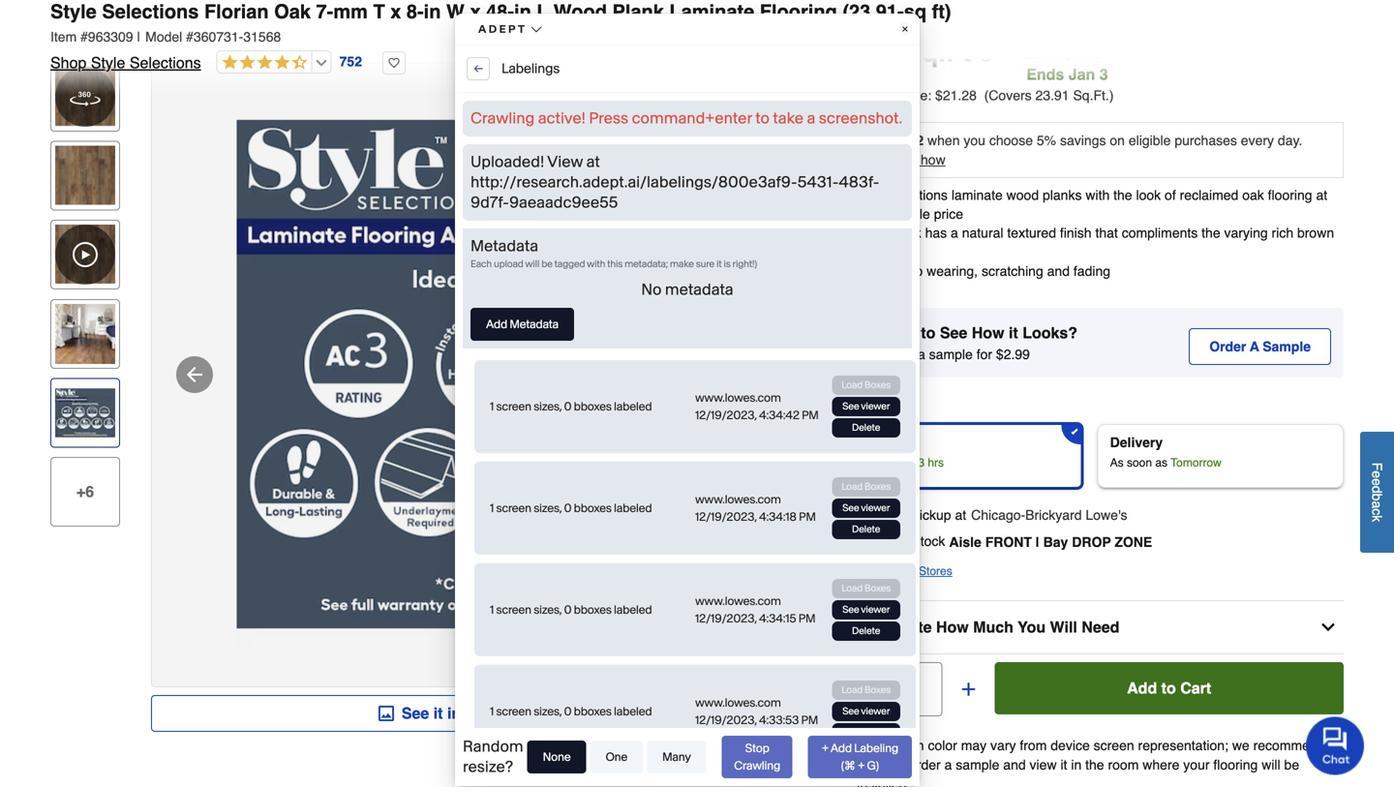 Task type: locate. For each thing, give the bounding box(es) containing it.
how inside want to see how it looks? order a sample for $ 2.99
[[972, 324, 1005, 342]]

much
[[973, 618, 1014, 636]]

oak inside style selections florian oak 7-mm t x 8-in w x 48-in l wood plank laminate flooring (23.91-sq ft) item # 963309 | model # 360731-31568
[[274, 0, 311, 23]]

and down vary
[[1004, 757, 1026, 773]]

plank
[[613, 0, 664, 23]]

selections inside the 'style selections laminate wood planks with the look of reclaimed oak flooring at an affordable price florian oak has a natural textured finish that compliments the varying rich brown planks resistant to wearing, scratching and fading'
[[885, 187, 948, 203]]

0 vertical spatial see
[[940, 324, 968, 342]]

0 horizontal spatial |
[[137, 29, 141, 45]]

2 vertical spatial the
[[1086, 757, 1105, 773]]

1 vertical spatial at
[[955, 507, 967, 523]]

to for want
[[921, 324, 936, 342]]

shop style selections
[[50, 54, 201, 72]]

be
[[1285, 757, 1300, 773]]

fading
[[1074, 263, 1111, 279]]

$
[[836, 37, 851, 68], [996, 347, 1004, 362]]

1 vertical spatial to
[[921, 324, 936, 342]]

0 horizontal spatial 3
[[918, 456, 925, 470]]

e
[[1370, 471, 1385, 478], [1370, 478, 1385, 486]]

2 vertical spatial selections
[[885, 187, 948, 203]]

1 horizontal spatial #
[[186, 29, 194, 45]]

1 vertical spatial style
[[91, 54, 125, 72]]

representation;
[[1138, 738, 1229, 753]]

1 horizontal spatial at
[[1317, 187, 1328, 203]]

0 horizontal spatial and
[[1004, 757, 1026, 773]]

0 vertical spatial planks
[[1043, 187, 1082, 203]]

planks up resistant
[[852, 244, 891, 260]]

to
[[912, 263, 923, 279], [921, 324, 936, 342], [1162, 679, 1176, 697]]

selections up affordable
[[885, 187, 948, 203]]

within
[[885, 456, 915, 470]]

how
[[972, 324, 1005, 342], [936, 618, 969, 636]]

flooring right the oak
[[1268, 187, 1313, 203]]

florian up 360731-
[[204, 0, 269, 23]]

that down actual
[[857, 757, 880, 773]]

1 vertical spatial that
[[857, 757, 880, 773]]

in
[[424, 0, 441, 23], [514, 0, 531, 23], [897, 534, 908, 549], [447, 705, 461, 722], [1071, 757, 1082, 773]]

1 horizontal spatial x
[[470, 0, 481, 23]]

it inside 'see it in your space' button
[[434, 705, 443, 722]]

to for add
[[1162, 679, 1176, 697]]

that
[[1096, 225, 1118, 241], [857, 757, 880, 773]]

flooring down the we
[[1214, 757, 1258, 773]]

sample inside want to see how it looks? order a sample for $ 2.99
[[929, 347, 973, 362]]

0 vertical spatial florian
[[204, 0, 269, 23]]

3 left the hrs
[[918, 456, 925, 470]]

48-
[[486, 0, 514, 23]]

0 vertical spatial oak
[[274, 0, 311, 23]]

x
[[390, 0, 401, 23], [470, 0, 481, 23]]

model
[[145, 29, 182, 45]]

|
[[137, 29, 141, 45], [1005, 35, 1012, 69], [1036, 535, 1040, 550]]

in inside the '124 in stock aisle front | bay drop zone'
[[897, 534, 908, 549]]

#
[[80, 29, 88, 45], [186, 29, 194, 45]]

/
[[896, 37, 904, 68]]

selections for an
[[885, 187, 948, 203]]

pickup up stock
[[911, 507, 952, 523]]

0 horizontal spatial florian
[[204, 0, 269, 23]]

to right add
[[1162, 679, 1176, 697]]

style up an
[[852, 187, 882, 203]]

it inside want to see how it looks? order a sample for $ 2.99
[[1009, 324, 1019, 342]]

varying
[[1225, 225, 1268, 241]]

save
[[1024, 44, 1060, 62]]

0 horizontal spatial that
[[857, 757, 880, 773]]

savings
[[1060, 133, 1106, 148]]

1 horizontal spatial oak
[[897, 225, 922, 241]]

0 vertical spatial at
[[1317, 187, 1328, 203]]

c
[[1370, 508, 1385, 515]]

flooring
[[1268, 187, 1313, 203], [1214, 757, 1258, 773]]

the right with
[[1114, 187, 1133, 203]]

$ left 89
[[836, 37, 851, 68]]

0 vertical spatial selections
[[102, 0, 199, 23]]

0 horizontal spatial order
[[880, 347, 914, 362]]

and inside the 'style selections laminate wood planks with the look of reclaimed oak flooring at an affordable price florian oak has a natural textured finish that compliments the varying rich brown planks resistant to wearing, scratching and fading'
[[1047, 263, 1070, 279]]

to right want
[[921, 324, 936, 342]]

bay
[[1044, 535, 1068, 550]]

that inside actual item color may vary from device screen representation; we recommend that you order a sample and view it in the room where your flooring will be installed
[[857, 757, 880, 773]]

1 horizontal spatial and
[[1047, 263, 1070, 279]]

it up 2.99
[[1009, 324, 1019, 342]]

florian down an
[[852, 225, 893, 241]]

a inside the 'style selections laminate wood planks with the look of reclaimed oak flooring at an affordable price florian oak has a natural textured finish that compliments the varying rich brown planks resistant to wearing, scratching and fading'
[[951, 225, 959, 241]]

$ . 89 / sq.ft
[[836, 37, 972, 68]]

1 vertical spatial how
[[936, 618, 969, 636]]

1 vertical spatial 3
[[918, 456, 925, 470]]

to inside button
[[1162, 679, 1176, 697]]

at up aisle
[[955, 507, 967, 523]]

order a sample button
[[1189, 328, 1332, 365]]

vary
[[991, 738, 1016, 753]]

how left much
[[936, 618, 969, 636]]

0 vertical spatial how
[[972, 324, 1005, 342]]

0 vertical spatial that
[[1096, 225, 1118, 241]]

1 horizontal spatial 3
[[1100, 65, 1108, 83]]

at inside the 'style selections laminate wood planks with the look of reclaimed oak flooring at an affordable price florian oak has a natural textured finish that compliments the varying rich brown planks resistant to wearing, scratching and fading'
[[1317, 187, 1328, 203]]

3
[[1100, 65, 1108, 83], [918, 456, 925, 470]]

1 horizontal spatial order
[[1210, 339, 1247, 354]]

of
[[1165, 187, 1176, 203]]

2 horizontal spatial the
[[1202, 225, 1221, 241]]

it left the your
[[434, 705, 443, 722]]

1 vertical spatial you
[[884, 757, 906, 773]]

how up for
[[972, 324, 1005, 342]]

oak left 7-
[[274, 0, 311, 23]]

3 inside "save $4.78 ends jan 3"
[[1100, 65, 1108, 83]]

e up b
[[1370, 478, 1385, 486]]

2 horizontal spatial |
[[1036, 535, 1040, 550]]

where
[[1143, 757, 1180, 773]]

1 horizontal spatial the
[[1114, 187, 1133, 203]]

selections up model
[[102, 0, 199, 23]]

1 vertical spatial oak
[[897, 225, 922, 241]]

x right w
[[470, 0, 481, 23]]

2 vertical spatial it
[[1061, 757, 1068, 773]]

0 horizontal spatial see
[[402, 705, 429, 722]]

sample down may
[[956, 757, 1000, 773]]

order down want
[[880, 347, 914, 362]]

free pickup at chicago-brickyard lowe's
[[871, 507, 1128, 523]]

style down the 963309
[[91, 54, 125, 72]]

1 vertical spatial it
[[434, 705, 443, 722]]

0 horizontal spatial oak
[[274, 0, 311, 23]]

1 horizontal spatial pickup
[[911, 507, 952, 523]]

w
[[446, 0, 465, 23]]

see inside button
[[402, 705, 429, 722]]

oak inside the 'style selections laminate wood planks with the look of reclaimed oak flooring at an affordable price florian oak has a natural textured finish that compliments the varying rich brown planks resistant to wearing, scratching and fading'
[[897, 225, 922, 241]]

that inside the 'style selections laminate wood planks with the look of reclaimed oak flooring at an affordable price florian oak has a natural textured finish that compliments the varying rich brown planks resistant to wearing, scratching and fading'
[[1096, 225, 1118, 241]]

1 vertical spatial sample
[[956, 757, 1000, 773]]

flooring inside actual item color may vary from device screen representation; we recommend that you order a sample and view it in the room where your flooring will be installed
[[1214, 757, 1258, 773]]

style selections  #360731-31568 - 3 image
[[152, 63, 776, 687]]

see it in your space
[[402, 705, 549, 722]]

it down device
[[1061, 757, 1068, 773]]

0 horizontal spatial flooring
[[1214, 757, 1258, 773]]

reclaimed
[[1180, 187, 1239, 203]]

ends
[[1027, 65, 1065, 83]]

)
[[1110, 88, 1114, 103]]

0 horizontal spatial how
[[936, 618, 969, 636]]

the left varying
[[1202, 225, 1221, 241]]

1 vertical spatial pickup
[[911, 507, 952, 523]]

affordable
[[870, 206, 930, 222]]

1 vertical spatial planks
[[852, 244, 891, 260]]

drop
[[1072, 535, 1111, 550]]

style inside the 'style selections laminate wood planks with the look of reclaimed oak flooring at an affordable price florian oak has a natural textured finish that compliments the varying rich brown planks resistant to wearing, scratching and fading'
[[852, 187, 882, 203]]

2 vertical spatial to
[[1162, 679, 1176, 697]]

sample left for
[[929, 347, 973, 362]]

0 horizontal spatial it
[[434, 705, 443, 722]]

at
[[1317, 187, 1328, 203], [955, 507, 967, 523]]

0 vertical spatial $
[[836, 37, 851, 68]]

it inside actual item color may vary from device screen representation; we recommend that you order a sample and view it in the room where your flooring will be installed
[[1061, 757, 1068, 773]]

check
[[851, 565, 884, 578]]

at up brown
[[1317, 187, 1328, 203]]

0 vertical spatial and
[[1047, 263, 1070, 279]]

style for laminate
[[852, 187, 882, 203]]

0 vertical spatial flooring
[[1268, 187, 1313, 203]]

wood
[[554, 0, 607, 23]]

selections for in
[[102, 0, 199, 23]]

1 vertical spatial $
[[996, 347, 1004, 362]]

# right model
[[186, 29, 194, 45]]

| right "info" icon
[[1005, 35, 1012, 69]]

in left l
[[514, 0, 531, 23]]

eligible
[[1129, 133, 1171, 148]]

0 vertical spatial style
[[50, 0, 97, 23]]

add
[[1127, 679, 1157, 697]]

in down device
[[1071, 757, 1082, 773]]

0 vertical spatial pickup
[[849, 435, 893, 450]]

0 horizontal spatial you
[[884, 757, 906, 773]]

1 horizontal spatial see
[[940, 324, 968, 342]]

arrow left image
[[183, 363, 206, 386]]

0 vertical spatial it
[[1009, 324, 1019, 342]]

t
[[373, 0, 385, 23]]

1 horizontal spatial florian
[[852, 225, 893, 241]]

in right 124
[[897, 534, 908, 549]]

option group
[[828, 416, 1352, 496]]

b
[[1370, 493, 1385, 501]]

from
[[1020, 738, 1047, 753]]

| left model
[[137, 29, 141, 45]]

add to cart
[[1127, 679, 1212, 697]]

oak
[[1243, 187, 1265, 203]]

to inside want to see how it looks? order a sample for $ 2.99
[[921, 324, 936, 342]]

pickup image
[[848, 507, 863, 523]]

style inside style selections florian oak 7-mm t x 8-in w x 48-in l wood plank laminate flooring (23.91-sq ft) item # 963309 | model # 360731-31568
[[50, 0, 97, 23]]

style for florian
[[50, 0, 97, 23]]

f
[[1370, 463, 1385, 471]]

a right has
[[951, 225, 959, 241]]

oak down affordable
[[897, 225, 922, 241]]

the down 'screen'
[[1086, 757, 1105, 773]]

you right when
[[964, 133, 986, 148]]

1 horizontal spatial how
[[972, 324, 1005, 342]]

sq.ft
[[904, 37, 972, 68]]

1 horizontal spatial it
[[1009, 324, 1019, 342]]

1 horizontal spatial flooring
[[1268, 187, 1313, 203]]

0 horizontal spatial #
[[80, 29, 88, 45]]

0 horizontal spatial x
[[390, 0, 401, 23]]

selections down model
[[130, 54, 201, 72]]

$20.22 when you choose 5% savings on eligible purchases every day. learn how
[[883, 133, 1303, 168]]

$ right for
[[996, 347, 1004, 362]]

0 vertical spatial sample
[[929, 347, 973, 362]]

| left bay
[[1036, 535, 1040, 550]]

we
[[1233, 738, 1250, 753]]

0 horizontal spatial the
[[1086, 757, 1105, 773]]

soon
[[1127, 456, 1152, 470]]

need
[[1082, 618, 1120, 636]]

in inside button
[[447, 705, 461, 722]]

1 vertical spatial flooring
[[1214, 757, 1258, 773]]

1 horizontal spatial you
[[964, 133, 986, 148]]

1 horizontal spatial $
[[996, 347, 1004, 362]]

a left for
[[918, 347, 926, 362]]

item
[[899, 738, 924, 753]]

1 vertical spatial florian
[[852, 225, 893, 241]]

1 vertical spatial see
[[402, 705, 429, 722]]

selections inside style selections florian oak 7-mm t x 8-in w x 48-in l wood plank laminate flooring (23.91-sq ft) item # 963309 | model # 360731-31568
[[102, 0, 199, 23]]

to left wearing,
[[912, 263, 923, 279]]

order left a
[[1210, 339, 1247, 354]]

space
[[504, 705, 549, 722]]

a down 'color'
[[945, 757, 952, 773]]

x right 't' at the left top
[[390, 0, 401, 23]]

delivery
[[1110, 435, 1163, 450]]

3 right jan on the right
[[1100, 65, 1108, 83]]

see right want
[[940, 324, 968, 342]]

pickup up ready
[[849, 435, 893, 450]]

learn
[[883, 152, 917, 168]]

with
[[1086, 187, 1110, 203]]

calculate how much you will need
[[863, 618, 1120, 636]]

0 vertical spatial to
[[912, 263, 923, 279]]

2 horizontal spatial it
[[1061, 757, 1068, 773]]

0 horizontal spatial planks
[[852, 244, 891, 260]]

the
[[1114, 187, 1133, 203], [1202, 225, 1221, 241], [1086, 757, 1105, 773]]

choose
[[990, 133, 1033, 148]]

that right finish
[[1096, 225, 1118, 241]]

you
[[964, 133, 986, 148], [884, 757, 906, 773]]

brickyard
[[1026, 507, 1082, 523]]

stores
[[919, 565, 953, 578]]

0 vertical spatial 3
[[1100, 65, 1108, 83]]

see right photos
[[402, 705, 429, 722]]

0 vertical spatial you
[[964, 133, 986, 148]]

1 horizontal spatial that
[[1096, 225, 1118, 241]]

in left the your
[[447, 705, 461, 722]]

color
[[928, 738, 958, 753]]

e up d
[[1370, 471, 1385, 478]]

and left fading
[[1047, 263, 1070, 279]]

you inside actual item color may vary from device screen representation; we recommend that you order a sample and view it in the room where your flooring will be installed
[[884, 757, 906, 773]]

# right item
[[80, 29, 88, 45]]

style up item
[[50, 0, 97, 23]]

you up installed
[[884, 757, 906, 773]]

a up k in the bottom of the page
[[1370, 501, 1385, 509]]

0 horizontal spatial pickup
[[849, 435, 893, 450]]

a inside button
[[1370, 501, 1385, 509]]

2 vertical spatial style
[[852, 187, 882, 203]]

as
[[1156, 456, 1168, 470]]

planks left with
[[1043, 187, 1082, 203]]

installed
[[857, 777, 907, 787]]

style selections laminate wood planks with the look of reclaimed oak flooring at an affordable price florian oak has a natural textured finish that compliments the varying rich brown planks resistant to wearing, scratching and fading
[[852, 187, 1335, 279]]

free
[[871, 507, 907, 523]]

Stepper number input field with increment and decrement buttons number field
[[888, 662, 943, 717]]

a inside want to see how it looks? order a sample for $ 2.99
[[918, 347, 926, 362]]

1 vertical spatial and
[[1004, 757, 1026, 773]]

it
[[1009, 324, 1019, 342], [434, 705, 443, 722], [1061, 757, 1068, 773]]



Task type: vqa. For each thing, say whether or not it's contained in the screenshot.
Star
no



Task type: describe. For each thing, give the bounding box(es) containing it.
warning image
[[836, 759, 848, 770]]

+6 button
[[50, 457, 120, 527]]

pickup inside the pickup ready within 3 hrs
[[849, 435, 893, 450]]

scratching
[[982, 263, 1044, 279]]

shop
[[50, 54, 87, 72]]

info image
[[972, 40, 993, 61]]

pickup ready within 3 hrs
[[849, 435, 944, 470]]

stock
[[912, 534, 946, 549]]

see inside want to see how it looks? order a sample for $ 2.99
[[940, 324, 968, 342]]

save $4.78 ends jan 3
[[1024, 44, 1108, 83]]

| inside style selections florian oak 7-mm t x 8-in w x 48-in l wood plank laminate flooring (23.91-sq ft) item # 963309 | model # 360731-31568
[[137, 29, 141, 45]]

a inside actual item color may vary from device screen representation; we recommend that you order a sample and view it in the room where your flooring will be installed
[[945, 757, 952, 773]]

resistant
[[852, 263, 908, 279]]

1 vertical spatial the
[[1202, 225, 1221, 241]]

order a sample
[[1210, 339, 1311, 354]]

calculate how much you will need button
[[836, 615, 1344, 654]]

photos image
[[378, 706, 394, 721]]

price:
[[897, 88, 932, 103]]

(23.91-
[[843, 0, 904, 23]]

$4.78
[[1064, 44, 1103, 62]]

calculate
[[863, 618, 932, 636]]

purchase price: $21.28 (covers 23.91 sq.ft. )
[[836, 88, 1114, 103]]

item number 9 6 3 3 0 9 and model number 3 6 0 7 3 1 - 3 1 5 6 8 element
[[50, 27, 1344, 46]]

zone
[[1115, 535, 1153, 550]]

mm
[[333, 0, 368, 23]]

sample inside actual item color may vary from device screen representation; we recommend that you order a sample and view it in the room where your flooring will be installed
[[956, 757, 1000, 773]]

sq.ft.
[[1073, 88, 1110, 103]]

order inside want to see how it looks? order a sample for $ 2.99
[[880, 347, 914, 362]]

your
[[465, 705, 499, 722]]

style selections florian oak 7-mm t x 8-in w x 48-in l wood plank laminate flooring (23.91-sq ft) item # 963309 | model # 360731-31568
[[50, 0, 952, 45]]

has
[[925, 225, 947, 241]]

cart
[[1181, 679, 1212, 697]]

how inside button
[[936, 618, 969, 636]]

tomorrow
[[1171, 456, 1222, 470]]

1 # from the left
[[80, 29, 88, 45]]

add to cart button
[[995, 662, 1344, 715]]

to inside the 'style selections laminate wood planks with the look of reclaimed oak flooring at an affordable price florian oak has a natural textured finish that compliments the varying rich brown planks resistant to wearing, scratching and fading'
[[912, 263, 923, 279]]

order inside order a sample button
[[1210, 339, 1247, 354]]

89
[[859, 37, 889, 68]]

in left w
[[424, 0, 441, 23]]

an
[[852, 206, 867, 222]]

aisle
[[949, 535, 982, 550]]

2.99
[[1004, 347, 1030, 362]]

2 e from the top
[[1370, 478, 1385, 486]]

in inside actual item color may vary from device screen representation; we recommend that you order a sample and view it in the room where your flooring will be installed
[[1071, 757, 1082, 773]]

0 horizontal spatial $
[[836, 37, 851, 68]]

you inside $20.22 when you choose 5% savings on eligible purchases every day. learn how
[[964, 133, 986, 148]]

the inside actual item color may vary from device screen representation; we recommend that you order a sample and view it in the room where your flooring will be installed
[[1086, 757, 1105, 773]]

chicago-
[[971, 507, 1026, 523]]

ft)
[[932, 0, 952, 23]]

23.91
[[1036, 88, 1070, 103]]

wearing,
[[927, 263, 978, 279]]

may
[[961, 738, 987, 753]]

2 x from the left
[[470, 0, 481, 23]]

360731-
[[194, 29, 243, 45]]

florian inside the 'style selections laminate wood planks with the look of reclaimed oak flooring at an affordable price florian oak has a natural textured finish that compliments the varying rich brown planks resistant to wearing, scratching and fading'
[[852, 225, 893, 241]]

your
[[1184, 757, 1210, 773]]

1 e from the top
[[1370, 471, 1385, 478]]

other
[[887, 565, 916, 578]]

florian inside style selections florian oak 7-mm t x 8-in w x 48-in l wood plank laminate flooring (23.91-sq ft) item # 963309 | model # 360731-31568
[[204, 0, 269, 23]]

k
[[1370, 515, 1385, 522]]

3 inside the pickup ready within 3 hrs
[[918, 456, 925, 470]]

1 horizontal spatial planks
[[1043, 187, 1082, 203]]

sq
[[904, 0, 927, 23]]

lowe's
[[1086, 507, 1128, 523]]

on
[[1110, 133, 1125, 148]]

style selections  #360731-31568 - thumbnail image
[[55, 146, 115, 206]]

0 horizontal spatial at
[[955, 507, 967, 523]]

1 horizontal spatial |
[[1005, 35, 1012, 69]]

2 # from the left
[[186, 29, 194, 45]]

chat invite button image
[[1306, 716, 1365, 775]]

963309
[[88, 29, 133, 45]]

minus image
[[853, 680, 872, 699]]

jan
[[1069, 65, 1096, 83]]

hrs
[[928, 456, 944, 470]]

price
[[934, 206, 964, 222]]

purchases
[[1175, 133, 1238, 148]]

0 vertical spatial the
[[1114, 187, 1133, 203]]

textured
[[1008, 225, 1057, 241]]

want to see how it looks? order a sample for $ 2.99
[[880, 324, 1078, 362]]

style selections  #360731-31568 - thumbnail2 image
[[55, 304, 115, 364]]

check other stores
[[851, 565, 953, 578]]

device
[[1051, 738, 1090, 753]]

and inside actual item color may vary from device screen representation; we recommend that you order a sample and view it in the room where your flooring will be installed
[[1004, 757, 1026, 773]]

7-
[[316, 0, 333, 23]]

$21.28
[[936, 88, 977, 103]]

124
[[871, 534, 894, 549]]

.
[[851, 37, 859, 68]]

option group containing pickup
[[828, 416, 1352, 496]]

front
[[986, 535, 1032, 550]]

plus image
[[959, 680, 978, 699]]

sample
[[1263, 339, 1311, 354]]

calculator image
[[836, 616, 859, 639]]

chevron down image
[[1319, 618, 1338, 637]]

check other stores button
[[851, 562, 953, 581]]

see it in your space button
[[151, 695, 777, 732]]

flooring inside the 'style selections laminate wood planks with the look of reclaimed oak flooring at an affordable price florian oak has a natural textured finish that compliments the varying rich brown planks resistant to wearing, scratching and fading'
[[1268, 187, 1313, 203]]

heart outline image
[[383, 51, 406, 75]]

4.4 stars image
[[218, 54, 308, 72]]

laminate
[[952, 187, 1003, 203]]

check circle filled image
[[848, 535, 863, 550]]

ready
[[849, 456, 882, 470]]

looks?
[[1023, 324, 1078, 342]]

8-
[[407, 0, 424, 23]]

31568
[[243, 29, 281, 45]]

$ inside want to see how it looks? order a sample for $ 2.99
[[996, 347, 1004, 362]]

124 in stock aisle front | bay drop zone
[[871, 534, 1153, 550]]

see it in your space link
[[151, 695, 777, 732]]

laminate
[[670, 0, 755, 23]]

how
[[921, 152, 946, 168]]

order
[[909, 757, 941, 773]]

for
[[977, 347, 993, 362]]

style selections  #360731-31568 - thumbnail3 image
[[55, 383, 115, 443]]

f e e d b a c k button
[[1361, 432, 1395, 553]]

you
[[1018, 618, 1046, 636]]

item
[[50, 29, 77, 45]]

as
[[1110, 456, 1124, 470]]

l
[[537, 0, 549, 23]]

1 x from the left
[[390, 0, 401, 23]]

| inside the '124 in stock aisle front | bay drop zone'
[[1036, 535, 1040, 550]]

$20.22
[[883, 133, 924, 148]]

compliments
[[1122, 225, 1198, 241]]

1 vertical spatial selections
[[130, 54, 201, 72]]



